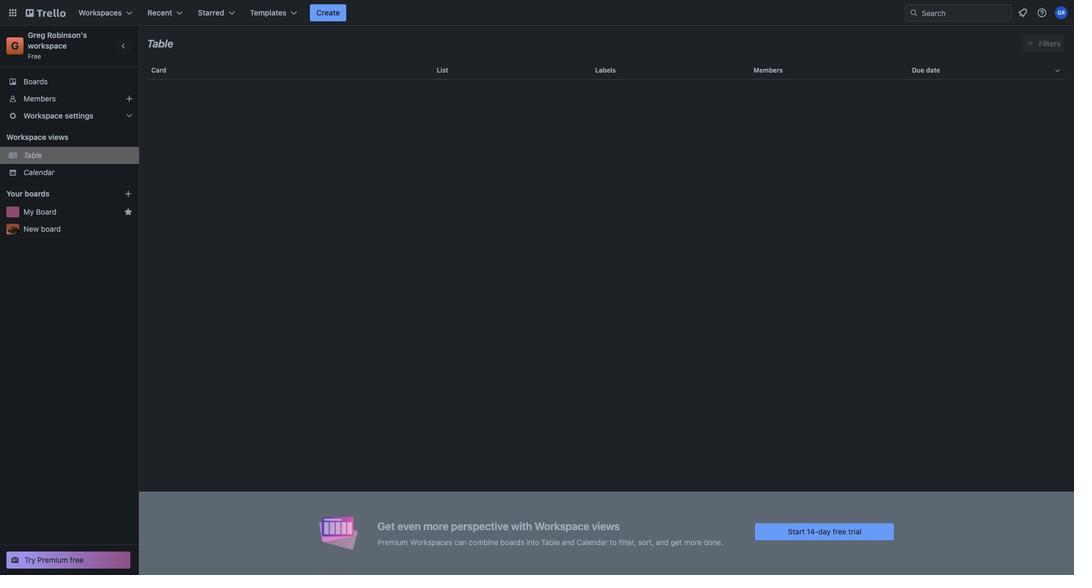 Task type: describe. For each thing, give the bounding box(es) containing it.
can
[[454, 538, 467, 547]]

filter,
[[619, 538, 636, 547]]

Table text field
[[147, 34, 173, 54]]

filters
[[1039, 39, 1061, 48]]

views inside get even more perspective with workspace views premium workspaces can combine boards into table and calendar to filter, sort, and get more done.
[[592, 520, 620, 533]]

your boards
[[6, 189, 50, 198]]

get
[[378, 520, 395, 533]]

settings
[[65, 111, 93, 120]]

workspace navigation collapse icon image
[[117, 38, 132, 53]]

recent button
[[141, 4, 189, 21]]

day
[[819, 527, 831, 536]]

filters button
[[1023, 35, 1064, 52]]

starred
[[198, 8, 224, 17]]

workspace inside get even more perspective with workspace views premium workspaces can combine boards into table and calendar to filter, sort, and get more done.
[[535, 520, 590, 533]]

to
[[610, 538, 617, 547]]

due date
[[912, 66, 941, 74]]

board
[[36, 207, 56, 216]]

new board link
[[24, 224, 133, 235]]

calendar link
[[24, 167, 133, 178]]

start
[[788, 527, 805, 536]]

trial
[[849, 527, 862, 536]]

greg robinson's workspace free
[[28, 30, 89, 60]]

start 14-day free trial
[[788, 527, 862, 536]]

card
[[151, 66, 166, 74]]

1 and from the left
[[562, 538, 575, 547]]

due
[[912, 66, 925, 74]]

table link
[[24, 150, 133, 161]]

perspective
[[451, 520, 509, 533]]

combine
[[469, 538, 499, 547]]

labels
[[595, 66, 616, 74]]

greg robinson's workspace link
[[28, 30, 89, 50]]

boards link
[[0, 73, 139, 90]]

labels button
[[591, 58, 750, 83]]

your boards with 2 items element
[[6, 188, 108, 200]]

members button
[[750, 58, 908, 83]]

create button
[[310, 4, 346, 21]]

workspaces inside get even more perspective with workspace views premium workspaces can combine boards into table and calendar to filter, sort, and get more done.
[[410, 538, 452, 547]]

robinson's
[[47, 30, 87, 40]]

start 14-day free trial link
[[756, 524, 894, 541]]

0 vertical spatial table
[[147, 37, 173, 50]]

recent
[[148, 8, 172, 17]]

workspace for workspace settings
[[24, 111, 63, 120]]

0 horizontal spatial table
[[24, 151, 42, 160]]

premium inside button
[[38, 556, 68, 565]]

premium inside get even more perspective with workspace views premium workspaces can combine boards into table and calendar to filter, sort, and get more done.
[[378, 538, 408, 547]]

search image
[[910, 9, 918, 17]]

new
[[24, 225, 39, 234]]

workspace views
[[6, 133, 68, 142]]

workspace
[[28, 41, 67, 50]]

my board
[[24, 207, 56, 216]]

starred icon image
[[124, 208, 133, 216]]

date
[[926, 66, 941, 74]]

get
[[671, 538, 682, 547]]



Task type: locate. For each thing, give the bounding box(es) containing it.
try premium free
[[25, 556, 84, 565]]

table right into
[[542, 538, 560, 547]]

1 vertical spatial free
[[70, 556, 84, 565]]

your
[[6, 189, 23, 198]]

views down "workspace settings"
[[48, 133, 68, 142]]

row containing card
[[147, 58, 1066, 83]]

back to home image
[[26, 4, 66, 21]]

workspace
[[24, 111, 63, 120], [6, 133, 46, 142], [535, 520, 590, 533]]

table
[[147, 37, 173, 50], [24, 151, 42, 160], [542, 538, 560, 547]]

0 vertical spatial boards
[[25, 189, 50, 198]]

2 and from the left
[[656, 538, 669, 547]]

primary element
[[0, 0, 1074, 26]]

workspace inside popup button
[[24, 111, 63, 120]]

table up card
[[147, 37, 173, 50]]

templates button
[[244, 4, 304, 21]]

workspaces button
[[72, 4, 139, 21]]

premium
[[378, 538, 408, 547], [38, 556, 68, 565]]

more
[[423, 520, 449, 533], [684, 538, 702, 547]]

0 horizontal spatial calendar
[[24, 168, 55, 177]]

1 vertical spatial workspace
[[6, 133, 46, 142]]

table
[[139, 58, 1074, 576]]

0 horizontal spatial workspaces
[[79, 8, 122, 17]]

greg
[[28, 30, 45, 40]]

0 vertical spatial calendar
[[24, 168, 55, 177]]

premium down get
[[378, 538, 408, 547]]

workspaces
[[79, 8, 122, 17], [410, 538, 452, 547]]

0 vertical spatial more
[[423, 520, 449, 533]]

my board link
[[24, 207, 120, 218]]

1 vertical spatial table
[[24, 151, 42, 160]]

0 horizontal spatial more
[[423, 520, 449, 533]]

workspaces inside workspaces popup button
[[79, 8, 122, 17]]

and
[[562, 538, 575, 547], [656, 538, 669, 547]]

calendar inside 'link'
[[24, 168, 55, 177]]

0 vertical spatial members
[[754, 66, 783, 74]]

14-
[[807, 527, 819, 536]]

1 horizontal spatial workspaces
[[410, 538, 452, 547]]

0 horizontal spatial free
[[70, 556, 84, 565]]

boards up my board on the left
[[25, 189, 50, 198]]

boards down with
[[501, 538, 524, 547]]

board
[[41, 225, 61, 234]]

1 horizontal spatial boards
[[501, 538, 524, 547]]

0 horizontal spatial and
[[562, 538, 575, 547]]

add board image
[[124, 190, 133, 198]]

workspace up into
[[535, 520, 590, 533]]

0 vertical spatial workspace
[[24, 111, 63, 120]]

list button
[[433, 58, 591, 83]]

views up to
[[592, 520, 620, 533]]

1 horizontal spatial and
[[656, 538, 669, 547]]

0 vertical spatial workspaces
[[79, 8, 122, 17]]

Search field
[[918, 5, 1012, 21]]

0 horizontal spatial views
[[48, 133, 68, 142]]

try
[[25, 556, 35, 565]]

0 vertical spatial premium
[[378, 538, 408, 547]]

boards
[[25, 189, 50, 198], [501, 538, 524, 547]]

2 vertical spatial workspace
[[535, 520, 590, 533]]

0 horizontal spatial members
[[24, 94, 56, 103]]

boards inside "element"
[[25, 189, 50, 198]]

1 horizontal spatial free
[[833, 527, 847, 536]]

list
[[437, 66, 448, 74]]

1 vertical spatial members
[[24, 94, 56, 103]]

with
[[511, 520, 532, 533]]

1 horizontal spatial more
[[684, 538, 702, 547]]

free
[[28, 52, 41, 60]]

free right 'day'
[[833, 527, 847, 536]]

workspaces down even
[[410, 538, 452, 547]]

2 vertical spatial table
[[542, 538, 560, 547]]

2 horizontal spatial table
[[542, 538, 560, 547]]

get even more perspective with workspace views premium workspaces can combine boards into table and calendar to filter, sort, and get more done.
[[378, 520, 723, 547]]

calendar
[[24, 168, 55, 177], [577, 538, 608, 547]]

workspaces up robinson's
[[79, 8, 122, 17]]

sort,
[[638, 538, 654, 547]]

1 vertical spatial premium
[[38, 556, 68, 565]]

workspace for workspace views
[[6, 133, 46, 142]]

1 horizontal spatial members
[[754, 66, 783, 74]]

more right get
[[684, 538, 702, 547]]

views
[[48, 133, 68, 142], [592, 520, 620, 533]]

new board
[[24, 225, 61, 234]]

1 vertical spatial calendar
[[577, 538, 608, 547]]

0 horizontal spatial premium
[[38, 556, 68, 565]]

card button
[[147, 58, 433, 83]]

into
[[527, 538, 539, 547]]

open information menu image
[[1037, 7, 1048, 18]]

1 horizontal spatial views
[[592, 520, 620, 533]]

1 vertical spatial workspaces
[[410, 538, 452, 547]]

0 notifications image
[[1017, 6, 1030, 19]]

g link
[[6, 37, 24, 55]]

0 vertical spatial free
[[833, 527, 847, 536]]

1 vertical spatial boards
[[501, 538, 524, 547]]

members
[[754, 66, 783, 74], [24, 94, 56, 103]]

done.
[[704, 538, 723, 547]]

1 vertical spatial views
[[592, 520, 620, 533]]

workspace up the workspace views
[[24, 111, 63, 120]]

try premium free button
[[6, 552, 130, 569]]

1 vertical spatial more
[[684, 538, 702, 547]]

table inside get even more perspective with workspace views premium workspaces can combine boards into table and calendar to filter, sort, and get more done.
[[542, 538, 560, 547]]

1 horizontal spatial table
[[147, 37, 173, 50]]

premium right the try at the bottom left of the page
[[38, 556, 68, 565]]

workspace settings button
[[0, 107, 139, 125]]

boards
[[24, 77, 48, 86]]

due date button
[[908, 58, 1066, 83]]

calendar left to
[[577, 538, 608, 547]]

members inside button
[[754, 66, 783, 74]]

and left get
[[656, 538, 669, 547]]

table down the workspace views
[[24, 151, 42, 160]]

and right into
[[562, 538, 575, 547]]

calendar up your boards
[[24, 168, 55, 177]]

0 horizontal spatial boards
[[25, 189, 50, 198]]

workspace settings
[[24, 111, 93, 120]]

create
[[316, 8, 340, 17]]

table containing card
[[139, 58, 1074, 576]]

free right the try at the bottom left of the page
[[70, 556, 84, 565]]

templates
[[250, 8, 287, 17]]

calendar inside get even more perspective with workspace views premium workspaces can combine boards into table and calendar to filter, sort, and get more done.
[[577, 538, 608, 547]]

1 horizontal spatial calendar
[[577, 538, 608, 547]]

row
[[147, 58, 1066, 83]]

members link
[[0, 90, 139, 107]]

workspace down "workspace settings"
[[6, 133, 46, 142]]

more right even
[[423, 520, 449, 533]]

even
[[398, 520, 421, 533]]

starred button
[[192, 4, 241, 21]]

g
[[11, 40, 19, 52]]

free inside button
[[70, 556, 84, 565]]

1 horizontal spatial premium
[[378, 538, 408, 547]]

boards inside get even more perspective with workspace views premium workspaces can combine boards into table and calendar to filter, sort, and get more done.
[[501, 538, 524, 547]]

free
[[833, 527, 847, 536], [70, 556, 84, 565]]

0 vertical spatial views
[[48, 133, 68, 142]]

my
[[24, 207, 34, 216]]

greg robinson (gregrobinson96) image
[[1055, 6, 1068, 19]]



Task type: vqa. For each thing, say whether or not it's contained in the screenshot.
Premium)
no



